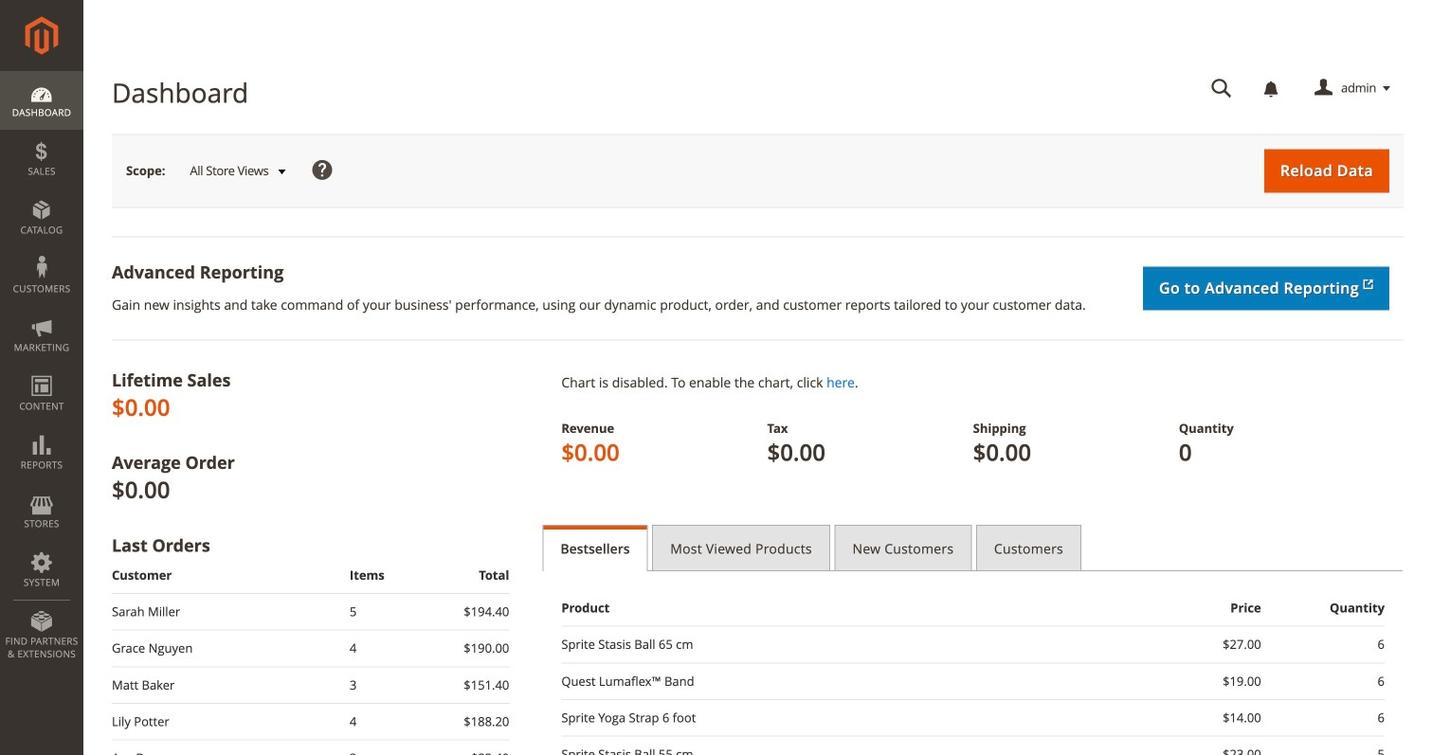 Task type: describe. For each thing, give the bounding box(es) containing it.
magento admin panel image
[[25, 16, 58, 55]]



Task type: locate. For each thing, give the bounding box(es) containing it.
None text field
[[1198, 72, 1246, 105]]

menu bar
[[0, 71, 83, 671]]

tab list
[[543, 525, 1404, 572]]



